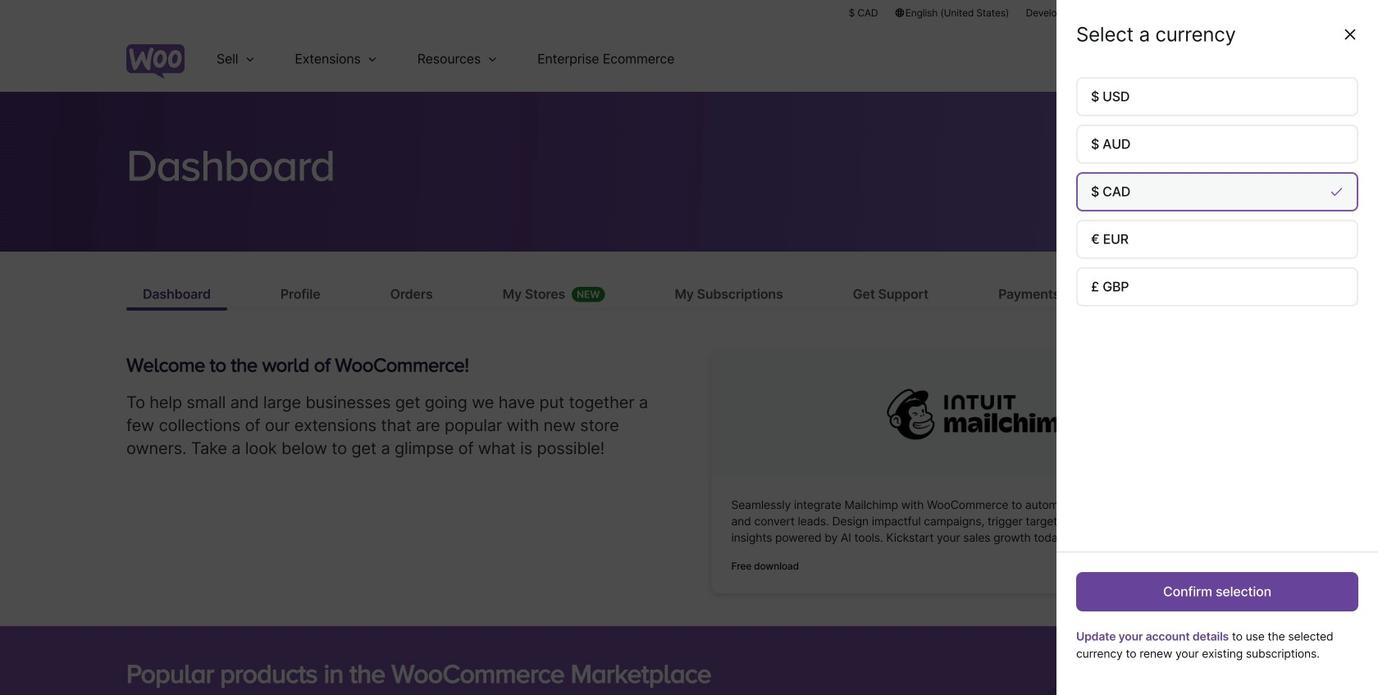 Task type: describe. For each thing, give the bounding box(es) containing it.
service navigation menu element
[[1154, 32, 1252, 86]]

open account menu image
[[1226, 46, 1252, 72]]

close selector image
[[1342, 26, 1359, 43]]



Task type: locate. For each thing, give the bounding box(es) containing it.
search image
[[1184, 46, 1210, 72]]



Task type: vqa. For each thing, say whether or not it's contained in the screenshot.
Service navigation menu element
yes



